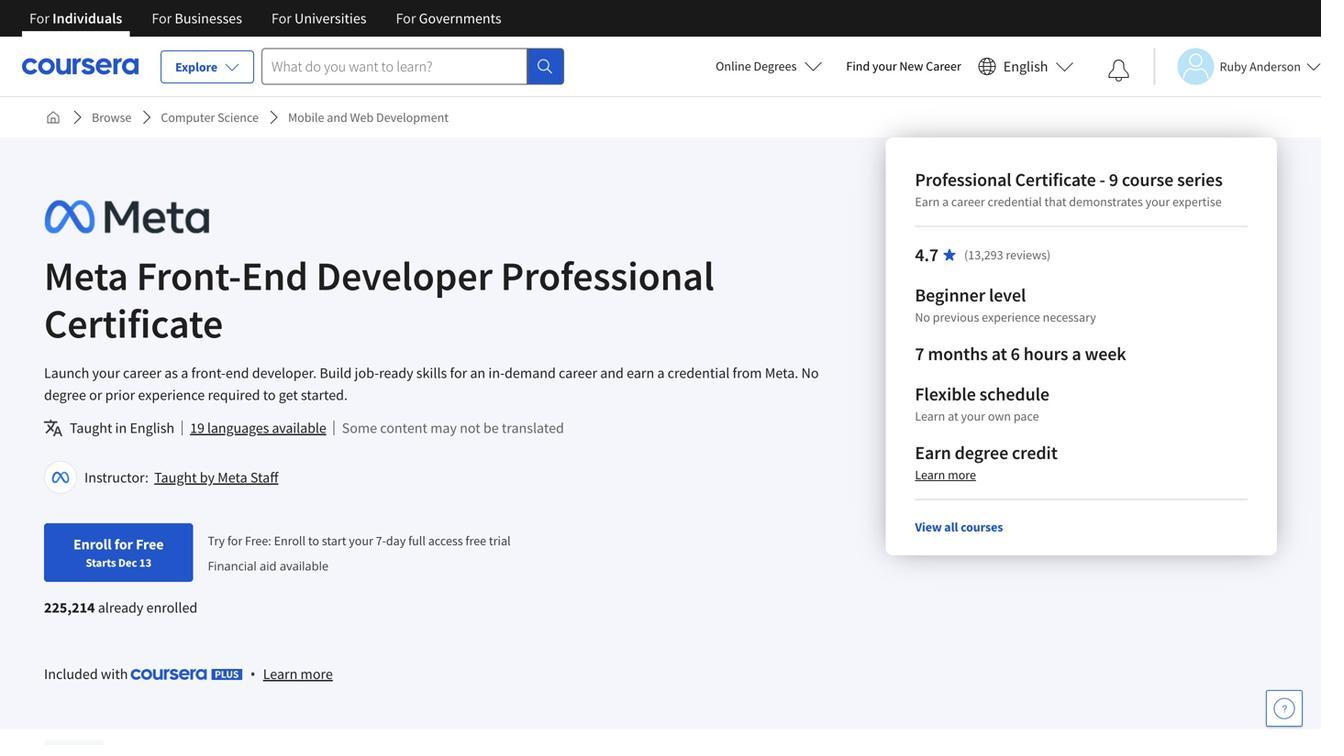 Task type: vqa. For each thing, say whether or not it's contained in the screenshot.
Sharon Zhou is a CS PhD candidate at Stanford University, advised by Andrew Ng. Sharon's work in AI spans from the theoretical to the applied — in medicine, climate, and more broadly, social good. Previously a machine learning product manager at Google and a few startups, Sharon is a Harvard graduate in CS and Classics. She likes humans more than AI, though GANs occupy a special place in her heart.
no



Task type: locate. For each thing, give the bounding box(es) containing it.
0 vertical spatial certificate
[[1015, 168, 1096, 191]]

online
[[716, 58, 751, 74]]

ruby anderson
[[1220, 58, 1301, 75]]

1 horizontal spatial and
[[600, 364, 624, 383]]

enroll right free:
[[274, 533, 306, 549]]

1 horizontal spatial professional
[[915, 168, 1012, 191]]

•
[[250, 664, 256, 684]]

1 vertical spatial experience
[[138, 386, 205, 405]]

available
[[272, 419, 326, 438], [280, 558, 329, 575]]

None search field
[[261, 48, 564, 85]]

free
[[136, 536, 164, 554]]

for inside enroll for free starts dec 13
[[114, 536, 133, 554]]

0 vertical spatial at
[[991, 343, 1007, 366]]

0 vertical spatial no
[[915, 309, 930, 326]]

english inside english button
[[1003, 57, 1048, 76]]

• learn more
[[250, 664, 333, 684]]

0 horizontal spatial degree
[[44, 386, 86, 405]]

more right •
[[301, 666, 333, 684]]

learn inside flexible schedule learn at your own pace
[[915, 408, 945, 425]]

view all courses link
[[915, 519, 1003, 536]]

languages
[[207, 419, 269, 438]]

7
[[915, 343, 924, 366]]

0 horizontal spatial no
[[801, 364, 819, 383]]

a
[[942, 194, 949, 210], [1072, 343, 1081, 366], [181, 364, 188, 383], [657, 364, 665, 383]]

english button
[[970, 37, 1081, 96]]

some content may not be translated
[[342, 419, 564, 438]]

for for try for free: enroll to start your 7-day full access free trial
[[227, 533, 242, 549]]

ruby anderson button
[[1154, 48, 1321, 85]]

english
[[1003, 57, 1048, 76], [130, 419, 174, 438]]

taught in english
[[70, 419, 174, 438]]

earn down 'flexible'
[[915, 442, 951, 465]]

available inside button
[[272, 419, 326, 438]]

for left an
[[450, 364, 467, 383]]

1 vertical spatial no
[[801, 364, 819, 383]]

career right demand
[[559, 364, 597, 383]]

pace
[[1014, 408, 1039, 425]]

certificate inside professional certificate - 9 course series earn a career credential that demonstrates your expertise
[[1015, 168, 1096, 191]]

2 for from the left
[[152, 9, 172, 28]]

credential
[[988, 194, 1042, 210], [668, 364, 730, 383]]

at down 'flexible'
[[948, 408, 958, 425]]

your left own
[[961, 408, 985, 425]]

taught by meta staff image
[[47, 464, 74, 492]]

no
[[915, 309, 930, 326], [801, 364, 819, 383]]

0 horizontal spatial experience
[[138, 386, 205, 405]]

certificate
[[1015, 168, 1096, 191], [44, 298, 223, 349]]

1 vertical spatial more
[[301, 666, 333, 684]]

0 horizontal spatial taught
[[70, 419, 112, 438]]

for up what do you want to learn? text field
[[396, 9, 416, 28]]

What do you want to learn? text field
[[261, 48, 528, 85]]

no right "meta."
[[801, 364, 819, 383]]

meta.
[[765, 364, 798, 383]]

degree
[[44, 386, 86, 405], [955, 442, 1008, 465]]

1 vertical spatial to
[[308, 533, 319, 549]]

1 horizontal spatial certificate
[[1015, 168, 1096, 191]]

career inside professional certificate - 9 course series earn a career credential that demonstrates your expertise
[[951, 194, 985, 210]]

learn more link for learn
[[263, 663, 333, 686]]

2 earn from the top
[[915, 442, 951, 465]]

13
[[139, 556, 151, 571]]

0 horizontal spatial meta
[[44, 250, 128, 301]]

explore button
[[161, 50, 254, 83]]

0 vertical spatial more
[[948, 467, 976, 483]]

no inside the beginner level no previous experience necessary
[[915, 309, 930, 326]]

0 vertical spatial earn
[[915, 194, 940, 210]]

for for governments
[[396, 9, 416, 28]]

credential left that
[[988, 194, 1042, 210]]

0 horizontal spatial professional
[[501, 250, 714, 301]]

0 horizontal spatial at
[[948, 408, 958, 425]]

1 vertical spatial learn
[[915, 467, 945, 483]]

credential inside launch your career as a front-end developer. build job-ready skills for an in-demand career and earn a credential from meta. no degree or prior experience required to get started.
[[668, 364, 730, 383]]

for right try
[[227, 533, 242, 549]]

enroll inside try for free: enroll to start your 7-day full access free trial financial aid available
[[274, 533, 306, 549]]

0 vertical spatial english
[[1003, 57, 1048, 76]]

to left the start
[[308, 533, 319, 549]]

learn up view at the bottom of page
[[915, 467, 945, 483]]

0 vertical spatial to
[[263, 386, 276, 405]]

0 vertical spatial credential
[[988, 194, 1042, 210]]

3 for from the left
[[271, 9, 292, 28]]

anderson
[[1250, 58, 1301, 75]]

for
[[29, 9, 49, 28], [152, 9, 172, 28], [271, 9, 292, 28], [396, 9, 416, 28]]

1 horizontal spatial degree
[[955, 442, 1008, 465]]

learn right •
[[263, 666, 298, 684]]

taught
[[70, 419, 112, 438], [154, 469, 197, 487]]

taught left by on the bottom
[[154, 469, 197, 487]]

meta front-end developer professional certificate
[[44, 250, 714, 349]]

at inside flexible schedule learn at your own pace
[[948, 408, 958, 425]]

as
[[164, 364, 178, 383]]

to left get
[[263, 386, 276, 405]]

(13,293
[[964, 247, 1003, 263]]

enroll for free starts dec 13
[[73, 536, 164, 571]]

available right aid
[[280, 558, 329, 575]]

taught left in
[[70, 419, 112, 438]]

credential left from at the right of page
[[668, 364, 730, 383]]

meta right by on the bottom
[[218, 469, 247, 487]]

no left previous
[[915, 309, 930, 326]]

2 horizontal spatial career
[[951, 194, 985, 210]]

flexible
[[915, 383, 976, 406]]

enroll up starts
[[73, 536, 112, 554]]

english right career
[[1003, 57, 1048, 76]]

more up view all courses "link"
[[948, 467, 976, 483]]

more inside 'earn degree credit learn more'
[[948, 467, 976, 483]]

1 vertical spatial professional
[[501, 250, 714, 301]]

for
[[450, 364, 467, 383], [227, 533, 242, 549], [114, 536, 133, 554]]

1 vertical spatial taught
[[154, 469, 197, 487]]

for for individuals
[[29, 9, 49, 28]]

(13,293 reviews)
[[964, 247, 1051, 263]]

months
[[928, 343, 988, 366]]

career
[[951, 194, 985, 210], [123, 364, 162, 383], [559, 364, 597, 383]]

certificate up as
[[44, 298, 223, 349]]

dec
[[118, 556, 137, 571]]

0 vertical spatial learn more link
[[915, 467, 976, 483]]

degree down launch
[[44, 386, 86, 405]]

your left 7-
[[349, 533, 373, 549]]

to inside try for free: enroll to start your 7-day full access free trial financial aid available
[[308, 533, 319, 549]]

and left web
[[327, 109, 347, 126]]

course
[[1122, 168, 1174, 191]]

0 horizontal spatial for
[[114, 536, 133, 554]]

1 horizontal spatial at
[[991, 343, 1007, 366]]

earn up the 4.7
[[915, 194, 940, 210]]

0 horizontal spatial english
[[130, 419, 174, 438]]

1 horizontal spatial experience
[[982, 309, 1040, 326]]

starts
[[86, 556, 116, 571]]

english right in
[[130, 419, 174, 438]]

to inside launch your career as a front-end developer. build job-ready skills for an in-demand career and earn a credential from meta. no degree or prior experience required to get started.
[[263, 386, 276, 405]]

available down get
[[272, 419, 326, 438]]

1 vertical spatial certificate
[[44, 298, 223, 349]]

0 vertical spatial available
[[272, 419, 326, 438]]

1 horizontal spatial to
[[308, 533, 319, 549]]

already
[[98, 599, 143, 617]]

for left individuals
[[29, 9, 49, 28]]

1 horizontal spatial for
[[227, 533, 242, 549]]

learn inside 'earn degree credit learn more'
[[915, 467, 945, 483]]

1 vertical spatial degree
[[955, 442, 1008, 465]]

for individuals
[[29, 9, 122, 28]]

7-
[[376, 533, 386, 549]]

experience
[[982, 309, 1040, 326], [138, 386, 205, 405]]

1 vertical spatial earn
[[915, 442, 951, 465]]

for left the universities
[[271, 9, 292, 28]]

1 horizontal spatial learn more link
[[915, 467, 976, 483]]

0 horizontal spatial career
[[123, 364, 162, 383]]

1 earn from the top
[[915, 194, 940, 210]]

courses
[[961, 519, 1003, 536]]

earn
[[627, 364, 654, 383]]

learn more link right •
[[263, 663, 333, 686]]

0 horizontal spatial to
[[263, 386, 276, 405]]

enroll
[[274, 533, 306, 549], [73, 536, 112, 554]]

career left as
[[123, 364, 162, 383]]

1 horizontal spatial no
[[915, 309, 930, 326]]

0 vertical spatial and
[[327, 109, 347, 126]]

1 horizontal spatial credential
[[988, 194, 1042, 210]]

1 vertical spatial meta
[[218, 469, 247, 487]]

experience down 'level'
[[982, 309, 1040, 326]]

for inside try for free: enroll to start your 7-day full access free trial financial aid available
[[227, 533, 242, 549]]

mobile and web development
[[288, 109, 449, 126]]

certificate up that
[[1015, 168, 1096, 191]]

degree inside 'earn degree credit learn more'
[[955, 442, 1008, 465]]

with
[[101, 665, 128, 684]]

week
[[1085, 343, 1126, 366]]

4 for from the left
[[396, 9, 416, 28]]

experience inside launch your career as a front-end developer. build job-ready skills for an in-demand career and earn a credential from meta. no degree or prior experience required to get started.
[[138, 386, 205, 405]]

0 vertical spatial taught
[[70, 419, 112, 438]]

professional
[[915, 168, 1012, 191], [501, 250, 714, 301]]

demand
[[505, 364, 556, 383]]

for for businesses
[[152, 9, 172, 28]]

staff
[[250, 469, 278, 487]]

your inside launch your career as a front-end developer. build job-ready skills for an in-demand career and earn a credential from meta. no degree or prior experience required to get started.
[[92, 364, 120, 383]]

2 horizontal spatial for
[[450, 364, 467, 383]]

1 vertical spatial at
[[948, 408, 958, 425]]

0 horizontal spatial and
[[327, 109, 347, 126]]

2 vertical spatial learn
[[263, 666, 298, 684]]

1 horizontal spatial english
[[1003, 57, 1048, 76]]

day
[[386, 533, 406, 549]]

0 horizontal spatial learn more link
[[263, 663, 333, 686]]

flexible schedule learn at your own pace
[[915, 383, 1049, 425]]

at left 6
[[991, 343, 1007, 366]]

for up dec
[[114, 536, 133, 554]]

credit
[[1012, 442, 1058, 465]]

for left the businesses
[[152, 9, 172, 28]]

0 horizontal spatial more
[[301, 666, 333, 684]]

learn
[[915, 408, 945, 425], [915, 467, 945, 483], [263, 666, 298, 684]]

your down course
[[1146, 194, 1170, 210]]

1 horizontal spatial meta
[[218, 469, 247, 487]]

your up or
[[92, 364, 120, 383]]

225,214
[[44, 599, 95, 617]]

0 horizontal spatial certificate
[[44, 298, 223, 349]]

degrees
[[754, 58, 797, 74]]

meta down meta image
[[44, 250, 128, 301]]

1 for from the left
[[29, 9, 49, 28]]

learn more link up all
[[915, 467, 976, 483]]

learn inside • learn more
[[263, 666, 298, 684]]

1 vertical spatial and
[[600, 364, 624, 383]]

try
[[208, 533, 225, 549]]

experience down as
[[138, 386, 205, 405]]

in
[[115, 419, 127, 438]]

0 horizontal spatial enroll
[[73, 536, 112, 554]]

0 vertical spatial learn
[[915, 408, 945, 425]]

degree down own
[[955, 442, 1008, 465]]

1 horizontal spatial enroll
[[274, 533, 306, 549]]

1 vertical spatial credential
[[668, 364, 730, 383]]

1 horizontal spatial more
[[948, 467, 976, 483]]

0 vertical spatial meta
[[44, 250, 128, 301]]

help center image
[[1273, 698, 1295, 720]]

1 vertical spatial available
[[280, 558, 329, 575]]

governments
[[419, 9, 501, 28]]

0 horizontal spatial credential
[[668, 364, 730, 383]]

businesses
[[175, 9, 242, 28]]

no inside launch your career as a front-end developer. build job-ready skills for an in-demand career and earn a credential from meta. no degree or prior experience required to get started.
[[801, 364, 819, 383]]

1 horizontal spatial career
[[559, 364, 597, 383]]

0 vertical spatial experience
[[982, 309, 1040, 326]]

explore
[[175, 59, 217, 75]]

0 vertical spatial degree
[[44, 386, 86, 405]]

1 vertical spatial learn more link
[[263, 663, 333, 686]]

to
[[263, 386, 276, 405], [308, 533, 319, 549]]

for for enroll for free
[[114, 536, 133, 554]]

meta image
[[44, 196, 209, 238]]

for universities
[[271, 9, 367, 28]]

learn down 'flexible'
[[915, 408, 945, 425]]

0 vertical spatial professional
[[915, 168, 1012, 191]]

banner navigation
[[15, 0, 516, 37]]

previous
[[933, 309, 979, 326]]

available inside try for free: enroll to start your 7-day full access free trial financial aid available
[[280, 558, 329, 575]]

your right find
[[872, 58, 897, 74]]

expertise
[[1172, 194, 1222, 210]]

home image
[[46, 110, 61, 125]]

prior
[[105, 386, 135, 405]]

and left 'earn'
[[600, 364, 624, 383]]

career up (13,293
[[951, 194, 985, 210]]



Task type: describe. For each thing, give the bounding box(es) containing it.
series
[[1177, 168, 1223, 191]]

browse link
[[84, 101, 139, 134]]

job-
[[355, 364, 379, 383]]

browse
[[92, 109, 132, 126]]

1 vertical spatial english
[[130, 419, 174, 438]]

try for free: enroll to start your 7-day full access free trial financial aid available
[[208, 533, 511, 575]]

from
[[733, 364, 762, 383]]

19
[[190, 419, 204, 438]]

by
[[200, 469, 215, 487]]

development
[[376, 109, 449, 126]]

get
[[279, 386, 298, 405]]

earn degree credit learn more
[[915, 442, 1058, 483]]

professional inside professional certificate - 9 course series earn a career credential that demonstrates your expertise
[[915, 168, 1012, 191]]

end
[[226, 364, 249, 383]]

mobile
[[288, 109, 324, 126]]

for for universities
[[271, 9, 292, 28]]

a inside professional certificate - 9 course series earn a career credential that demonstrates your expertise
[[942, 194, 949, 210]]

ruby
[[1220, 58, 1247, 75]]

1 horizontal spatial taught
[[154, 469, 197, 487]]

online degrees
[[716, 58, 797, 74]]

view
[[915, 519, 942, 536]]

end
[[241, 250, 308, 301]]

computer
[[161, 109, 215, 126]]

your inside professional certificate - 9 course series earn a career credential that demonstrates your expertise
[[1146, 194, 1170, 210]]

own
[[988, 408, 1011, 425]]

an
[[470, 364, 485, 383]]

skills
[[416, 364, 447, 383]]

earn inside 'earn degree credit learn more'
[[915, 442, 951, 465]]

financial aid available button
[[208, 558, 329, 575]]

required
[[208, 386, 260, 405]]

learn more link for degree
[[915, 467, 976, 483]]

all
[[944, 519, 958, 536]]

front-
[[191, 364, 226, 383]]

more inside • learn more
[[301, 666, 333, 684]]

free:
[[245, 533, 271, 549]]

be
[[483, 419, 499, 438]]

that
[[1045, 194, 1066, 210]]

-
[[1100, 168, 1105, 191]]

start
[[322, 533, 346, 549]]

instructor: taught by meta staff
[[84, 469, 278, 487]]

meta inside meta front-end developer professional certificate
[[44, 250, 128, 301]]

4.7
[[915, 244, 939, 267]]

7 months at 6 hours a week
[[915, 343, 1126, 366]]

enrolled
[[146, 599, 198, 617]]

may
[[430, 419, 457, 438]]

9
[[1109, 168, 1118, 191]]

19 languages available
[[190, 419, 326, 438]]

trial
[[489, 533, 511, 549]]

225,214 already enrolled
[[44, 599, 198, 617]]

your inside flexible schedule learn at your own pace
[[961, 408, 985, 425]]

level
[[989, 284, 1026, 307]]

started.
[[301, 386, 348, 405]]

reviews)
[[1006, 247, 1051, 263]]

your inside try for free: enroll to start your 7-day full access free trial financial aid available
[[349, 533, 373, 549]]

hours
[[1024, 343, 1068, 366]]

earn inside professional certificate - 9 course series earn a career credential that demonstrates your expertise
[[915, 194, 940, 210]]

developer
[[316, 250, 493, 301]]

schedule
[[979, 383, 1049, 406]]

taught by meta staff link
[[154, 469, 278, 487]]

for businesses
[[152, 9, 242, 28]]

experience inside the beginner level no previous experience necessary
[[982, 309, 1040, 326]]

for governments
[[396, 9, 501, 28]]

professional inside meta front-end developer professional certificate
[[501, 250, 714, 301]]

some
[[342, 419, 377, 438]]

necessary
[[1043, 309, 1096, 326]]

coursera image
[[22, 52, 139, 81]]

coursera plus image
[[131, 670, 243, 681]]

6
[[1011, 343, 1020, 366]]

19 languages available button
[[190, 417, 326, 439]]

and inside launch your career as a front-end developer. build job-ready skills for an in-demand career and earn a credential from meta. no degree or prior experience required to get started.
[[600, 364, 624, 383]]

ready
[[379, 364, 413, 383]]

credential inside professional certificate - 9 course series earn a career credential that demonstrates your expertise
[[988, 194, 1042, 210]]

aid
[[260, 558, 277, 575]]

financial
[[208, 558, 257, 575]]

universities
[[295, 9, 367, 28]]

professional certificate - 9 course series earn a career credential that demonstrates your expertise
[[915, 168, 1223, 210]]

computer science
[[161, 109, 259, 126]]

in-
[[488, 364, 505, 383]]

science
[[217, 109, 259, 126]]

certificate inside meta front-end developer professional certificate
[[44, 298, 223, 349]]

or
[[89, 386, 102, 405]]

show notifications image
[[1108, 60, 1130, 82]]

view all courses
[[915, 519, 1003, 536]]

included
[[44, 665, 98, 684]]

front-
[[136, 250, 241, 301]]

individuals
[[52, 9, 122, 28]]

web
[[350, 109, 374, 126]]

find
[[846, 58, 870, 74]]

new
[[899, 58, 923, 74]]

career
[[926, 58, 961, 74]]

for inside launch your career as a front-end developer. build job-ready skills for an in-demand career and earn a credential from meta. no degree or prior experience required to get started.
[[450, 364, 467, 383]]

enroll inside enroll for free starts dec 13
[[73, 536, 112, 554]]

launch
[[44, 364, 89, 383]]

degree inside launch your career as a front-end developer. build job-ready skills for an in-demand career and earn a credential from meta. no degree or prior experience required to get started.
[[44, 386, 86, 405]]

launch your career as a front-end developer. build job-ready skills for an in-demand career and earn a credential from meta. no degree or prior experience required to get started.
[[44, 364, 819, 405]]



